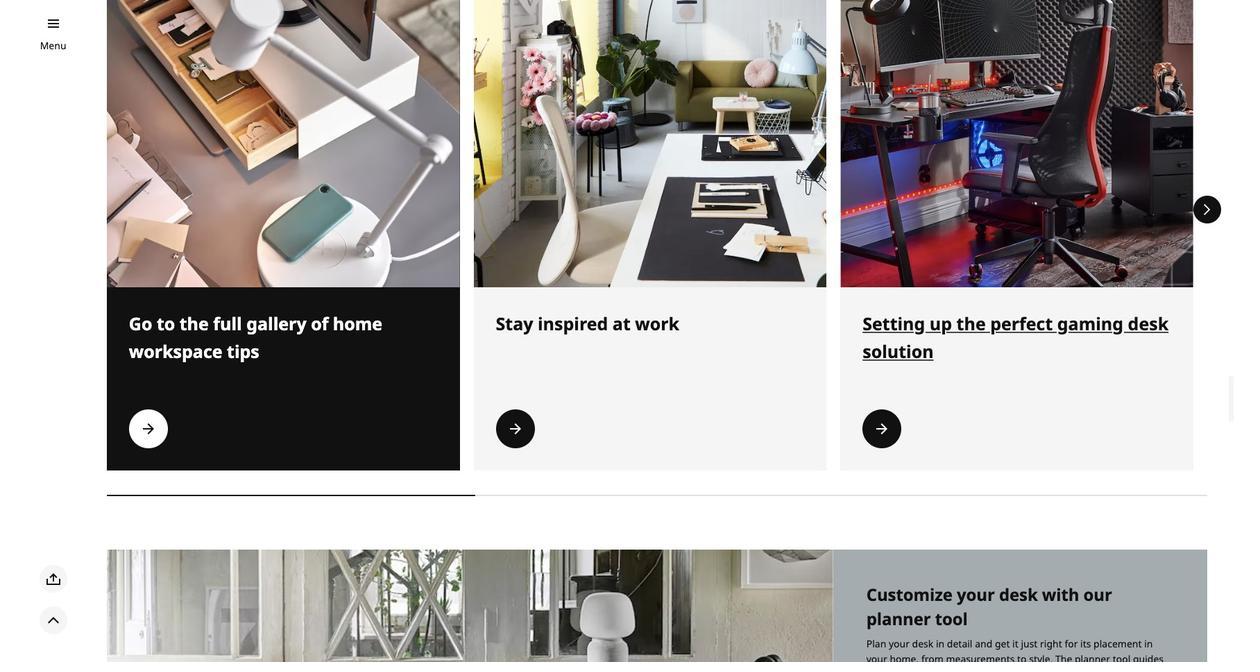 Task type: locate. For each thing, give the bounding box(es) containing it.
in
[[936, 638, 945, 651], [1145, 638, 1153, 651]]

with
[[1043, 583, 1080, 606]]

tool
[[936, 607, 968, 630], [1113, 653, 1131, 662]]

planner
[[867, 607, 931, 630], [1075, 653, 1111, 662]]

at
[[613, 312, 631, 335]]

2 in from the left
[[1145, 638, 1153, 651]]

1 horizontal spatial tool
[[1113, 653, 1131, 662]]

0 vertical spatial tool
[[936, 607, 968, 630]]

your for plan
[[889, 638, 910, 651]]

1 horizontal spatial the
[[957, 312, 986, 335]]

0 horizontal spatial planner
[[867, 607, 931, 630]]

0 horizontal spatial the
[[180, 312, 209, 335]]

gallery
[[247, 312, 307, 335]]

desk for our
[[1000, 583, 1038, 606]]

0 horizontal spatial tool
[[936, 607, 968, 630]]

stay inspired at work link
[[474, 287, 827, 471]]

setting up the perfect gaming desk solution
[[863, 312, 1169, 363]]

1 horizontal spatial to
[[1018, 653, 1027, 662]]

in right placement
[[1145, 638, 1153, 651]]

2 horizontal spatial desk
[[1129, 312, 1169, 335]]

2 horizontal spatial your
[[957, 583, 995, 606]]

just
[[1021, 638, 1038, 651]]

scrollbar
[[107, 487, 1208, 504]]

your up home,
[[889, 638, 910, 651]]

a black utespelare gaming desk with two screens, a black gaming chair, a black drawer unit and various gaming accessories. image
[[841, 0, 1194, 287]]

planner inside plan your desk in detail and get it just right for its placement in your home, from measurements to style. the planner tool guide
[[1075, 653, 1111, 662]]

2 the from the left
[[957, 312, 986, 335]]

up
[[930, 312, 953, 335]]

to
[[157, 312, 175, 335], [1018, 653, 1027, 662]]

0 horizontal spatial in
[[936, 638, 945, 651]]

1 horizontal spatial desk
[[1000, 583, 1038, 606]]

list
[[107, 0, 1236, 505]]

stay inspired at work
[[496, 312, 680, 335]]

1 the from the left
[[180, 312, 209, 335]]

planner down its
[[1075, 653, 1111, 662]]

1 vertical spatial desk
[[1000, 583, 1038, 606]]

customize your desk with our planner tool
[[867, 583, 1113, 630]]

and
[[975, 638, 993, 651]]

the up workspace
[[180, 312, 209, 335]]

menu button
[[40, 38, 66, 53]]

planner down customize
[[867, 607, 931, 630]]

desk inside plan your desk in detail and get it just right for its placement in your home, from measurements to style. the planner tool guide
[[913, 638, 934, 651]]

in up from
[[936, 638, 945, 651]]

0 vertical spatial your
[[957, 583, 995, 606]]

for
[[1065, 638, 1078, 651]]

your inside "customize your desk with our planner tool"
[[957, 583, 995, 606]]

a white elloven monitor stand with drawer with a computer on top of it, on a desk in a white-toned workspace. image
[[107, 550, 834, 662]]

1 horizontal spatial planner
[[1075, 653, 1111, 662]]

2 vertical spatial desk
[[913, 638, 934, 651]]

0 horizontal spatial your
[[867, 653, 888, 662]]

your down plan
[[867, 653, 888, 662]]

tool up detail
[[936, 607, 968, 630]]

to right "go"
[[157, 312, 175, 335]]

stay
[[496, 312, 534, 335]]

1 horizontal spatial your
[[889, 638, 910, 651]]

tool down placement
[[1113, 653, 1131, 662]]

the
[[180, 312, 209, 335], [957, 312, 986, 335]]

the right up
[[957, 312, 986, 335]]

planner inside "customize your desk with our planner tool"
[[867, 607, 931, 630]]

desk
[[1129, 312, 1169, 335], [1000, 583, 1038, 606], [913, 638, 934, 651]]

desk right gaming at the right
[[1129, 312, 1169, 335]]

your
[[957, 583, 995, 606], [889, 638, 910, 651], [867, 653, 888, 662]]

0 vertical spatial to
[[157, 312, 175, 335]]

desk inside "customize your desk with our planner tool"
[[1000, 583, 1038, 606]]

1 vertical spatial your
[[889, 638, 910, 651]]

setting
[[863, 312, 926, 335]]

list containing go to the full gallery of home workspace tips
[[107, 0, 1236, 505]]

0 horizontal spatial desk
[[913, 638, 934, 651]]

perfect
[[991, 312, 1053, 335]]

to down the it
[[1018, 653, 1027, 662]]

1 vertical spatial to
[[1018, 653, 1027, 662]]

the
[[1056, 653, 1073, 662]]

tool inside "customize your desk with our planner tool"
[[936, 607, 968, 630]]

1 vertical spatial planner
[[1075, 653, 1111, 662]]

setting up the perfect gaming desk solution link
[[841, 287, 1194, 471]]

desk left "with" on the right of page
[[1000, 583, 1038, 606]]

0 horizontal spatial to
[[157, 312, 175, 335]]

desk up from
[[913, 638, 934, 651]]

work
[[635, 312, 680, 335]]

tool inside plan your desk in detail and get it just right for its placement in your home, from measurements to style. the planner tool guide
[[1113, 653, 1131, 662]]

the inside setting up the perfect gaming desk solution
[[957, 312, 986, 335]]

0 vertical spatial desk
[[1129, 312, 1169, 335]]

a white nymåne led work lamp with wireless charging, plus a computer screen on a monitor stand with an open drawer. image
[[107, 0, 460, 287]]

your up and
[[957, 583, 995, 606]]

0 vertical spatial planner
[[867, 607, 931, 630]]

desk inside setting up the perfect gaming desk solution
[[1129, 312, 1169, 335]]

1 vertical spatial tool
[[1113, 653, 1131, 662]]

your for customize
[[957, 583, 995, 606]]

its
[[1081, 638, 1092, 651]]

the inside go to the full gallery of home workspace tips
[[180, 312, 209, 335]]

the for perfect
[[957, 312, 986, 335]]

1 horizontal spatial in
[[1145, 638, 1153, 651]]



Task type: describe. For each thing, give the bounding box(es) containing it.
our
[[1084, 583, 1113, 606]]

inspired
[[538, 312, 608, 335]]

to inside go to the full gallery of home workspace tips
[[157, 312, 175, 335]]

full
[[213, 312, 242, 335]]

go
[[129, 312, 152, 335]]

a workspace with a trotten desk, a flintan office chair and pink accents. at the back is a tall, curved floor lamp. image
[[474, 0, 827, 287]]

desk for detail
[[913, 638, 934, 651]]

go to the full gallery of home workspace tips link
[[107, 287, 460, 471]]

menu
[[40, 39, 66, 52]]

tips
[[227, 339, 259, 363]]

1 in from the left
[[936, 638, 945, 651]]

customize
[[867, 583, 953, 606]]

home
[[333, 312, 383, 335]]

a living room with a woman using övning​ desk divider to study, a corner office with bekant desk, and a man is sat on a sofa. image
[[1208, 0, 1236, 287]]

plan your desk in detail and get it just right for its placement in your home, from measurements to style. the planner tool guide
[[867, 638, 1164, 662]]

2 vertical spatial your
[[867, 653, 888, 662]]

the for full
[[180, 312, 209, 335]]

get
[[995, 638, 1010, 651]]

go to the full gallery of home workspace tips
[[129, 312, 383, 363]]

measurements
[[946, 653, 1015, 662]]

gaming
[[1058, 312, 1124, 335]]

placement
[[1094, 638, 1142, 651]]

right
[[1041, 638, 1063, 651]]

workspace
[[129, 339, 223, 363]]

style.
[[1030, 653, 1053, 662]]

home,
[[890, 653, 919, 662]]

of
[[311, 312, 329, 335]]

from
[[922, 653, 944, 662]]

it
[[1013, 638, 1019, 651]]

to inside plan your desk in detail and get it just right for its placement in your home, from measurements to style. the planner tool guide
[[1018, 653, 1027, 662]]

solution
[[863, 339, 934, 363]]

plan
[[867, 638, 887, 651]]

detail
[[948, 638, 973, 651]]



Task type: vqa. For each thing, say whether or not it's contained in the screenshot.
SAVE TO FAVORITES, UPPFYLLD, SALAD SHAKER WITH STRAINER image
no



